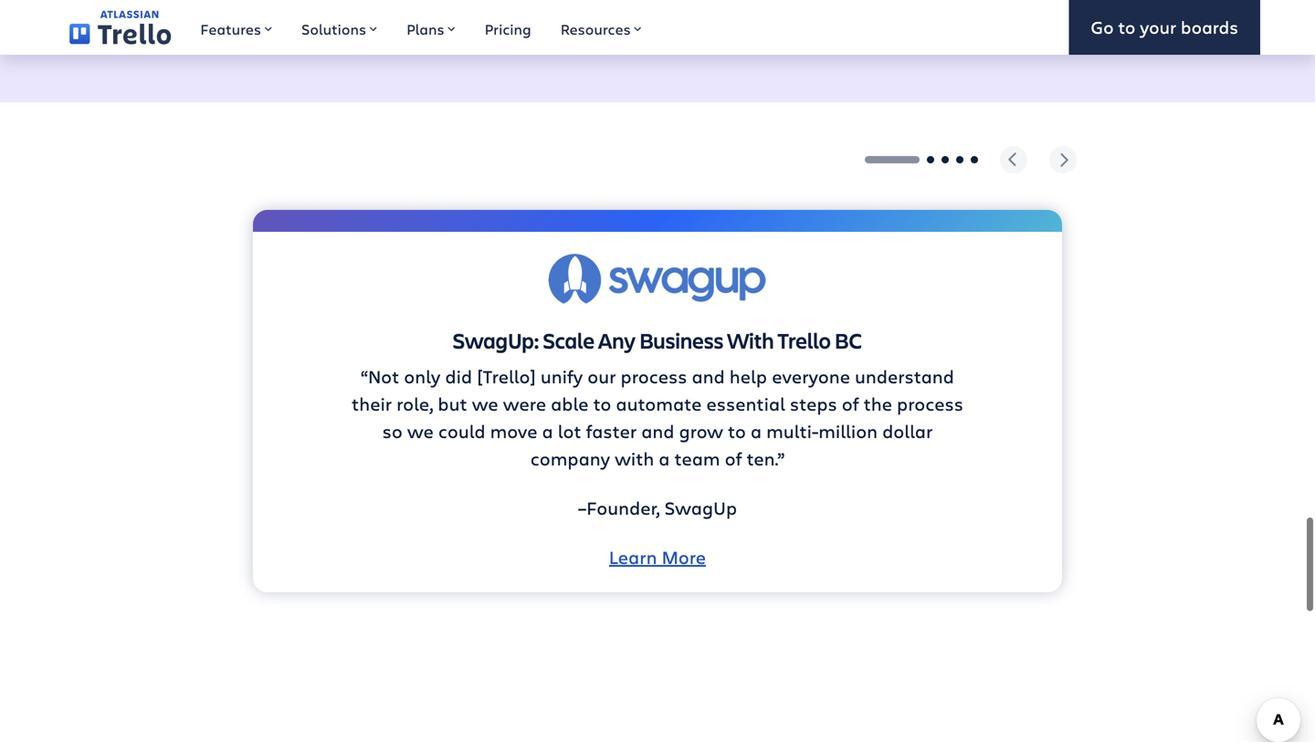 Task type: describe. For each thing, give the bounding box(es) containing it.
only
[[404, 364, 441, 389]]

able
[[551, 391, 589, 416]]

swagup
[[665, 496, 737, 520]]

million
[[819, 419, 878, 444]]

go to your boards link
[[1069, 0, 1261, 55]]

with
[[615, 446, 654, 471]]

bc
[[835, 326, 863, 355]]

so
[[382, 419, 403, 444]]

with
[[727, 326, 774, 355]]

0 horizontal spatial we
[[407, 419, 434, 444]]

grow
[[679, 419, 724, 444]]

understand
[[855, 364, 954, 389]]

to inside go to your boards link
[[1119, 15, 1136, 39]]

boards
[[1181, 15, 1239, 39]]

more
[[662, 545, 706, 570]]

steps
[[790, 391, 837, 416]]

0 horizontal spatial a
[[542, 419, 553, 444]]

could
[[438, 419, 486, 444]]

"not
[[361, 364, 399, 389]]

help
[[730, 364, 767, 389]]

1 horizontal spatial and
[[692, 364, 725, 389]]

unify
[[541, 364, 583, 389]]

0 vertical spatial of
[[842, 391, 859, 416]]

the
[[864, 391, 893, 416]]

1 horizontal spatial process
[[897, 391, 964, 416]]

1 horizontal spatial a
[[659, 446, 670, 471]]

dollar
[[883, 419, 933, 444]]

next image
[[1050, 146, 1077, 174]]

solutions
[[301, 19, 366, 39]]

swagup: scale any business with trello bc "not only did [trello] unify our process and help everyone understand their role, but we were able to automate essential steps of the process so we could move a lot faster and grow to a multi-million dollar company with a team of ten."
[[352, 326, 964, 471]]

our
[[588, 364, 616, 389]]

–founder, swagup
[[578, 496, 737, 520]]

1 horizontal spatial we
[[472, 391, 499, 416]]



Task type: locate. For each thing, give the bounding box(es) containing it.
1 horizontal spatial of
[[842, 391, 859, 416]]

pricing
[[485, 19, 531, 39]]

we
[[472, 391, 499, 416], [407, 419, 434, 444]]

automate
[[616, 391, 702, 416]]

learn
[[609, 545, 657, 570]]

multi-
[[767, 419, 819, 444]]

ten."
[[747, 446, 785, 471]]

we down the role,
[[407, 419, 434, 444]]

1 horizontal spatial to
[[728, 419, 746, 444]]

to right go
[[1119, 15, 1136, 39]]

process
[[621, 364, 687, 389], [897, 391, 964, 416]]

process up dollar
[[897, 391, 964, 416]]

swagup:
[[453, 326, 539, 355]]

a right the with
[[659, 446, 670, 471]]

a up "ten.""
[[751, 419, 762, 444]]

go to your boards
[[1091, 15, 1239, 39]]

of left "ten.""
[[725, 446, 742, 471]]

to down our
[[593, 391, 612, 416]]

0 horizontal spatial of
[[725, 446, 742, 471]]

0 vertical spatial we
[[472, 391, 499, 416]]

your
[[1140, 15, 1177, 39]]

features
[[200, 19, 261, 39]]

a left "lot" in the bottom of the page
[[542, 419, 553, 444]]

go
[[1091, 15, 1114, 39]]

plans button
[[392, 0, 470, 55]]

were
[[503, 391, 546, 416]]

1 vertical spatial of
[[725, 446, 742, 471]]

business
[[639, 326, 724, 355]]

we right the but on the left bottom of page
[[472, 391, 499, 416]]

1 vertical spatial to
[[593, 391, 612, 416]]

atlassian trello image
[[69, 10, 171, 45]]

a
[[542, 419, 553, 444], [751, 419, 762, 444], [659, 446, 670, 471]]

features button
[[186, 0, 287, 55]]

and down "automate"
[[642, 419, 675, 444]]

0 vertical spatial process
[[621, 364, 687, 389]]

but
[[438, 391, 467, 416]]

team
[[675, 446, 720, 471]]

essential
[[706, 391, 786, 416]]

role,
[[397, 391, 433, 416]]

and left the help
[[692, 364, 725, 389]]

of
[[842, 391, 859, 416], [725, 446, 742, 471]]

–founder,
[[578, 496, 660, 520]]

faster
[[586, 419, 637, 444]]

to down the essential
[[728, 419, 746, 444]]

resources
[[561, 19, 631, 39]]

learn more link
[[609, 545, 706, 570]]

[trello]
[[477, 364, 536, 389]]

solutions button
[[287, 0, 392, 55]]

trello
[[778, 326, 831, 355]]

plans
[[407, 19, 445, 39]]

2 vertical spatial to
[[728, 419, 746, 444]]

2 horizontal spatial a
[[751, 419, 762, 444]]

to
[[1119, 15, 1136, 39], [593, 391, 612, 416], [728, 419, 746, 444]]

previous image
[[1000, 146, 1028, 174]]

of up million
[[842, 391, 859, 416]]

did
[[445, 364, 472, 389]]

move
[[490, 419, 538, 444]]

any
[[598, 326, 636, 355]]

learn more
[[609, 545, 706, 570]]

lot
[[558, 419, 582, 444]]

and
[[692, 364, 725, 389], [642, 419, 675, 444]]

0 vertical spatial to
[[1119, 15, 1136, 39]]

pricing link
[[470, 0, 546, 55]]

their
[[352, 391, 392, 416]]

0 vertical spatial and
[[692, 364, 725, 389]]

process up "automate"
[[621, 364, 687, 389]]

1 vertical spatial we
[[407, 419, 434, 444]]

2 horizontal spatial to
[[1119, 15, 1136, 39]]

scale
[[543, 326, 595, 355]]

everyone
[[772, 364, 850, 389]]

1 vertical spatial process
[[897, 391, 964, 416]]

0 horizontal spatial to
[[593, 391, 612, 416]]

resources button
[[546, 0, 657, 55]]

0 horizontal spatial and
[[642, 419, 675, 444]]

company
[[531, 446, 610, 471]]

0 horizontal spatial process
[[621, 364, 687, 389]]

1 vertical spatial and
[[642, 419, 675, 444]]



Task type: vqa. For each thing, say whether or not it's contained in the screenshot.
Search field
no



